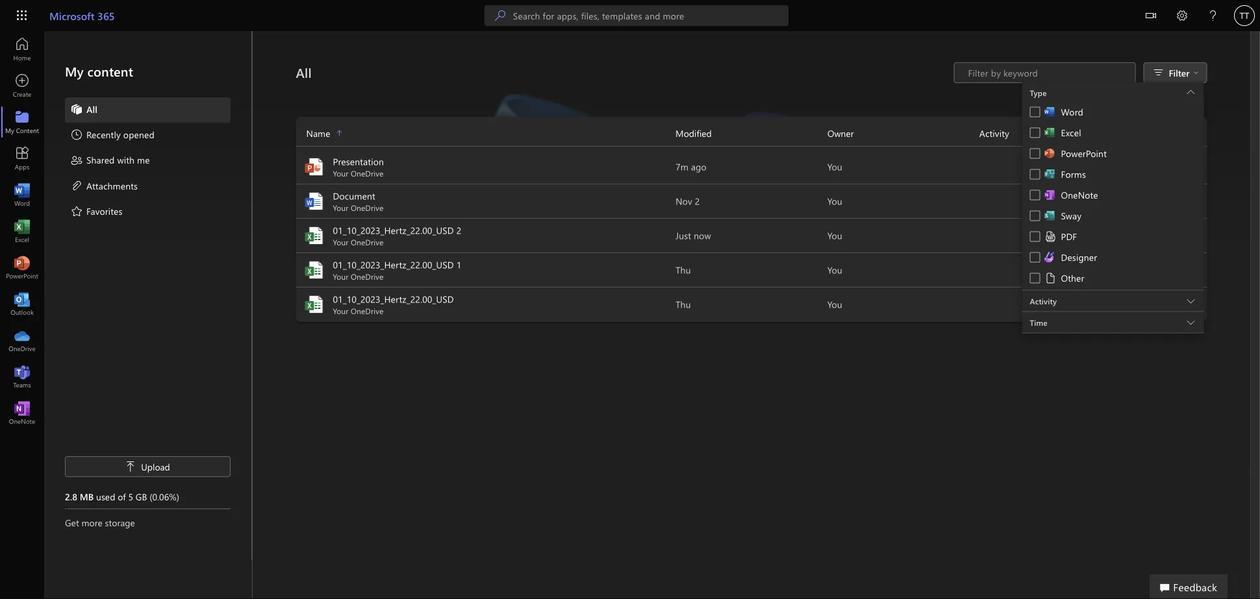 Task type: vqa. For each thing, say whether or not it's contained in the screenshot.
2.8 MB used of 5 GB (0.06%)
yes



Task type: describe. For each thing, give the bounding box(es) containing it.
01_10_2023_hertz_22.00_usd your onedrive
[[333, 293, 454, 316]]

2.8
[[65, 491, 77, 503]]

tt
[[1240, 10, 1249, 20]]

shared with me element
[[70, 154, 150, 169]]

your for 01_10_2023_hertz_22.00_usd
[[333, 306, 349, 316]]

document your onedrive
[[333, 190, 384, 213]]

now
[[694, 230, 711, 242]]

name presentation cell
[[296, 155, 676, 179]]

onenote image
[[16, 407, 29, 420]]

type
[[1030, 88, 1047, 98]]

forms
[[1061, 168, 1086, 180]]

document
[[333, 190, 375, 202]]

pdf checkbox item
[[1022, 228, 1204, 248]]

onedrive for 01_10_2023_hertz_22.00_usd
[[351, 306, 384, 316]]

 button
[[1136, 0, 1167, 33]]

home image
[[16, 43, 29, 56]]

onedrive for document
[[351, 203, 384, 213]]

powerpoint checkbox item
[[1022, 145, 1204, 165]]

(0.06%)
[[150, 491, 179, 503]]

name 01_10_2023_hertz_22.00_usd cell
[[296, 293, 676, 316]]

01_10_2023_hertz_22.00_usd 2 your onedrive
[[333, 224, 461, 248]]

teams image
[[16, 370, 29, 383]]

word checkbox item
[[1022, 103, 1204, 124]]

you for ago
[[828, 161, 842, 173]]

used
[[96, 491, 115, 503]]

word element
[[1044, 106, 1083, 119]]

7m ago
[[676, 161, 707, 173]]

storage
[[105, 517, 135, 529]]

pdf
[[1061, 231, 1077, 243]]

my
[[65, 63, 84, 80]]

create image
[[16, 79, 29, 92]]

time
[[1030, 318, 1048, 328]]

activity inside column header
[[979, 127, 1009, 139]]

thu for 01_10_2023_hertz_22.00_usd
[[676, 298, 691, 311]]

favorites element
[[70, 205, 122, 220]]

owner button
[[828, 126, 979, 141]]

microsoft
[[49, 8, 95, 22]]

powerpoint element
[[1044, 147, 1107, 160]]

all element
[[70, 103, 97, 118]]

with
[[117, 154, 135, 166]]

menu inside "my content left pane navigation" "navigation"
[[65, 97, 231, 225]]

just now
[[676, 230, 711, 242]]

excel image for 01_10_2023_hertz_22.00_usd 1
[[304, 260, 324, 281]]

row containing name
[[296, 126, 1207, 147]]

shared with me
[[86, 154, 150, 166]]


[[125, 462, 136, 472]]

modified button
[[676, 126, 828, 141]]

 upload
[[125, 461, 170, 473]]

more
[[82, 517, 102, 529]]

ago
[[691, 161, 707, 173]]

microsoft 365 banner
[[0, 0, 1260, 33]]


[[1146, 10, 1156, 21]]

activity, column 4 of 4 column header
[[979, 126, 1207, 141]]

onenote element
[[1044, 189, 1098, 202]]

recently
[[86, 128, 121, 140]]

gb
[[136, 491, 147, 503]]

you for now
[[828, 230, 842, 242]]

feedback button
[[1150, 575, 1228, 600]]

sway element
[[1044, 209, 1082, 222]]

excel
[[1061, 127, 1081, 139]]

content
[[87, 63, 133, 80]]

365
[[97, 8, 115, 22]]

recently opened
[[86, 128, 154, 140]]

word
[[1061, 106, 1083, 118]]

tt button
[[1229, 0, 1260, 31]]

shared
[[86, 154, 115, 166]]

Search box. Suggestions appear as you type. search field
[[513, 5, 789, 26]]

excel checkbox item
[[1022, 124, 1204, 145]]

name 01_10_2023_hertz_22.00_usd 1 cell
[[296, 259, 676, 282]]

onedrive inside 01_10_2023_hertz_22.00_usd 2 your onedrive
[[351, 237, 384, 248]]

excel image for 01_10_2023_hertz_22.00_usd 2
[[304, 225, 324, 246]]

1
[[456, 259, 461, 271]]



Task type: locate. For each thing, give the bounding box(es) containing it.
2 onedrive from the top
[[351, 203, 384, 213]]

your for document
[[333, 203, 349, 213]]

favorites
[[86, 205, 122, 217]]

excel image inside the name 01_10_2023_hertz_22.00_usd 1 cell
[[304, 260, 324, 281]]

onedrive image
[[16, 334, 29, 347]]

just
[[676, 230, 691, 242]]

your inside presentation your onedrive
[[333, 168, 349, 179]]

powerpoint image inside name presentation cell
[[304, 157, 324, 177]]

recently opened element
[[70, 128, 154, 144]]

all inside all element
[[86, 103, 97, 115]]

sway
[[1061, 210, 1082, 222]]

powerpoint image
[[304, 157, 324, 177], [16, 261, 29, 274]]

mb
[[80, 491, 94, 503]]

get more storage
[[65, 517, 135, 529]]

opened
[[123, 128, 154, 140]]

me
[[137, 154, 150, 166]]

01_10_2023_hertz_22.00_usd up 01_10_2023_hertz_22.00_usd 1 your onedrive
[[333, 224, 454, 236]]

other element
[[1044, 272, 1085, 285]]

get more storage button
[[65, 516, 231, 529]]

0 horizontal spatial 2
[[456, 224, 461, 236]]

01_10_2023_hertz_22.00_usd down 01_10_2023_hertz_22.00_usd 1 your onedrive
[[333, 293, 454, 305]]

thu
[[676, 264, 691, 276], [676, 298, 691, 311]]

01_10_2023_hertz_22.00_usd for 2
[[333, 224, 454, 236]]

word image left document
[[304, 191, 324, 212]]

activity
[[979, 127, 1009, 139], [1030, 296, 1057, 307]]

1 your from the top
[[333, 168, 349, 179]]

onedrive for presentation
[[351, 168, 384, 179]]

presentation
[[333, 156, 384, 168]]

menu
[[1022, 82, 1204, 291], [65, 97, 231, 225], [1022, 103, 1204, 290]]

01_10_2023_hertz_22.00_usd inside "cell"
[[333, 293, 454, 305]]

1 vertical spatial 2
[[456, 224, 461, 236]]

3 you from the top
[[828, 230, 842, 242]]

onedrive down presentation
[[351, 168, 384, 179]]

name button
[[296, 126, 676, 141]]

4 your from the top
[[333, 272, 349, 282]]

excel image
[[16, 225, 29, 238], [304, 225, 324, 246], [304, 260, 324, 281]]

designer checkbox item
[[1022, 248, 1204, 269]]

your down presentation
[[333, 168, 349, 179]]

4 you from the top
[[828, 264, 842, 276]]

3 01_10_2023_hertz_22.00_usd from the top
[[333, 293, 454, 305]]

0 vertical spatial all
[[296, 64, 312, 81]]

word image
[[16, 188, 29, 201], [304, 191, 324, 212]]

filter 
[[1169, 67, 1199, 79]]

1 vertical spatial all
[[86, 103, 97, 115]]

01_10_2023_hertz_22.00_usd inside 01_10_2023_hertz_22.00_usd 1 your onedrive
[[333, 259, 454, 271]]

onedrive inside document your onedrive
[[351, 203, 384, 213]]

attachments
[[86, 179, 138, 191]]

onedrive down document
[[351, 203, 384, 213]]

0 horizontal spatial all
[[86, 103, 97, 115]]

powerpoint image up outlook icon
[[16, 261, 29, 274]]

0 vertical spatial activity
[[979, 127, 1009, 139]]

onedrive up 01_10_2023_hertz_22.00_usd your onedrive
[[351, 272, 384, 282]]

Filter by keyword text field
[[967, 66, 1129, 79]]

5 you from the top
[[828, 298, 842, 311]]

01_10_2023_hertz_22.00_usd for your
[[333, 293, 454, 305]]

3 your from the top
[[333, 237, 349, 248]]

2 right nov
[[695, 195, 700, 207]]

01_10_2023_hertz_22.00_usd 1 your onedrive
[[333, 259, 461, 282]]

onenote
[[1061, 189, 1098, 201]]

your for presentation
[[333, 168, 349, 179]]

designer
[[1061, 251, 1097, 263]]

01_10_2023_hertz_22.00_usd down 01_10_2023_hertz_22.00_usd 2 your onedrive
[[333, 259, 454, 271]]

pdf element
[[1044, 230, 1077, 243]]

1 thu from the top
[[676, 264, 691, 276]]

row
[[296, 126, 1207, 147]]

attachments element
[[70, 179, 138, 195]]

your inside 01_10_2023_hertz_22.00_usd 1 your onedrive
[[333, 272, 349, 282]]

of
[[118, 491, 126, 503]]

filter
[[1169, 67, 1190, 79]]

microsoft 365
[[49, 8, 115, 22]]

0 horizontal spatial activity
[[979, 127, 1009, 139]]

other
[[1061, 272, 1085, 284]]

2 vertical spatial 01_10_2023_hertz_22.00_usd
[[333, 293, 454, 305]]

1 vertical spatial thu
[[676, 298, 691, 311]]

excel image inside name 01_10_2023_hertz_22.00_usd 2 cell
[[304, 225, 324, 246]]

1 you from the top
[[828, 161, 842, 173]]

5 your from the top
[[333, 306, 349, 316]]

1 vertical spatial 01_10_2023_hertz_22.00_usd
[[333, 259, 454, 271]]

feedback
[[1173, 580, 1217, 594]]

onedrive
[[351, 168, 384, 179], [351, 203, 384, 213], [351, 237, 384, 248], [351, 272, 384, 282], [351, 306, 384, 316]]

onedrive inside 01_10_2023_hertz_22.00_usd your onedrive
[[351, 306, 384, 316]]

2 up 1
[[456, 224, 461, 236]]

onedrive up 01_10_2023_hertz_22.00_usd 1 your onedrive
[[351, 237, 384, 248]]

outlook image
[[16, 298, 29, 311]]

your inside 01_10_2023_hertz_22.00_usd 2 your onedrive
[[333, 237, 349, 248]]

2 for 01_10_2023_hertz_22.00_usd 2 your onedrive
[[456, 224, 461, 236]]

None search field
[[485, 5, 789, 26]]

your down document
[[333, 203, 349, 213]]

2 inside 01_10_2023_hertz_22.00_usd 2 your onedrive
[[456, 224, 461, 236]]

name document cell
[[296, 190, 676, 213]]

designer element
[[1044, 251, 1097, 264]]

presentation your onedrive
[[333, 156, 384, 179]]

other checkbox item
[[1022, 269, 1204, 290]]

onedrive inside 01_10_2023_hertz_22.00_usd 1 your onedrive
[[351, 272, 384, 282]]

my content
[[65, 63, 133, 80]]

modified
[[676, 127, 712, 139]]

1 vertical spatial powerpoint image
[[16, 261, 29, 274]]

you for 2
[[828, 195, 842, 207]]

0 vertical spatial 01_10_2023_hertz_22.00_usd
[[333, 224, 454, 236]]

1 vertical spatial activity
[[1030, 296, 1057, 307]]

1 horizontal spatial activity
[[1030, 296, 1057, 307]]

5 onedrive from the top
[[351, 306, 384, 316]]

forms element
[[1044, 168, 1086, 181]]

name
[[306, 127, 330, 139]]

your down document your onedrive
[[333, 237, 349, 248]]

sway checkbox item
[[1022, 207, 1204, 228]]

2 thu from the top
[[676, 298, 691, 311]]

4 onedrive from the top
[[351, 272, 384, 282]]

apps image
[[16, 152, 29, 165]]

2 your from the top
[[333, 203, 349, 213]]

0 horizontal spatial powerpoint image
[[16, 261, 29, 274]]

powerpoint image down name
[[304, 157, 324, 177]]

01_10_2023_hertz_22.00_usd inside 01_10_2023_hertz_22.00_usd 2 your onedrive
[[333, 224, 454, 236]]

thu for 01_10_2023_hertz_22.00_usd 1
[[676, 264, 691, 276]]

word image down "apps" icon
[[16, 188, 29, 201]]

you
[[828, 161, 842, 173], [828, 195, 842, 207], [828, 230, 842, 242], [828, 264, 842, 276], [828, 298, 842, 311]]

excel image
[[304, 294, 324, 315]]

01_10_2023_hertz_22.00_usd
[[333, 224, 454, 236], [333, 259, 454, 271], [333, 293, 454, 305]]

0 horizontal spatial word image
[[16, 188, 29, 201]]

owner
[[828, 127, 854, 139]]

1 horizontal spatial 2
[[695, 195, 700, 207]]

0 vertical spatial thu
[[676, 264, 691, 276]]

upload
[[141, 461, 170, 473]]

2 01_10_2023_hertz_22.00_usd from the top
[[333, 259, 454, 271]]

my content left pane navigation navigation
[[44, 31, 252, 561]]

1 horizontal spatial powerpoint image
[[304, 157, 324, 177]]

menu containing all
[[65, 97, 231, 225]]

navigation
[[0, 31, 44, 431]]

powerpoint
[[1061, 147, 1107, 159]]

word image inside name document cell
[[304, 191, 324, 212]]

0 vertical spatial powerpoint image
[[304, 157, 324, 177]]

1 horizontal spatial all
[[296, 64, 312, 81]]

2
[[695, 195, 700, 207], [456, 224, 461, 236]]

2 for nov 2
[[695, 195, 700, 207]]

your up 01_10_2023_hertz_22.00_usd your onedrive
[[333, 272, 349, 282]]

1 01_10_2023_hertz_22.00_usd from the top
[[333, 224, 454, 236]]

2 you from the top
[[828, 195, 842, 207]]

my content image
[[16, 116, 29, 129]]

3 onedrive from the top
[[351, 237, 384, 248]]

7m
[[676, 161, 689, 173]]

your
[[333, 168, 349, 179], [333, 203, 349, 213], [333, 237, 349, 248], [333, 272, 349, 282], [333, 306, 349, 316]]

2.8 mb used of 5 gb (0.06%)
[[65, 491, 179, 503]]

your inside document your onedrive
[[333, 203, 349, 213]]

all
[[296, 64, 312, 81], [86, 103, 97, 115]]

onedrive down 01_10_2023_hertz_22.00_usd 1 your onedrive
[[351, 306, 384, 316]]

onedrive inside presentation your onedrive
[[351, 168, 384, 179]]

1 horizontal spatial word image
[[304, 191, 324, 212]]

all up name
[[296, 64, 312, 81]]

all up recently at left top
[[86, 103, 97, 115]]

1 onedrive from the top
[[351, 168, 384, 179]]

your right excel image
[[333, 306, 349, 316]]

name 01_10_2023_hertz_22.00_usd 2 cell
[[296, 224, 676, 248]]

0 vertical spatial 2
[[695, 195, 700, 207]]

get
[[65, 517, 79, 529]]

onenote checkbox item
[[1022, 186, 1204, 207]]

nov
[[676, 195, 692, 207]]

excel element
[[1044, 126, 1081, 139]]

none search field inside microsoft 365 banner
[[485, 5, 789, 26]]

your inside 01_10_2023_hertz_22.00_usd your onedrive
[[333, 306, 349, 316]]

nov 2
[[676, 195, 700, 207]]

forms checkbox item
[[1022, 165, 1204, 186]]

01_10_2023_hertz_22.00_usd for 1
[[333, 259, 454, 271]]

5
[[128, 491, 133, 503]]


[[1194, 70, 1199, 75]]

displaying 5 out of 5 files. status
[[954, 62, 1136, 83]]



